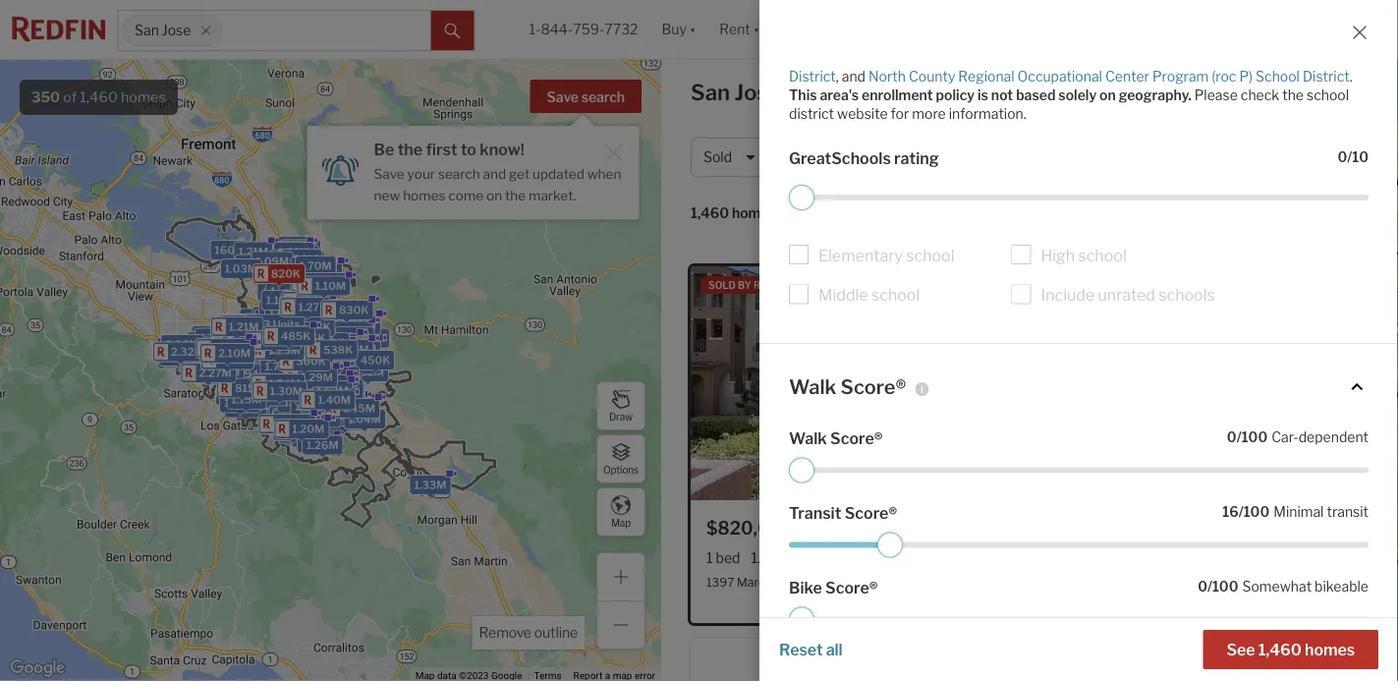 Task type: describe. For each thing, give the bounding box(es) containing it.
1 vertical spatial 1.79m
[[199, 366, 231, 379]]

2 horizontal spatial jose,
[[1172, 575, 1199, 589]]

2 horizontal spatial ca
[[1202, 575, 1219, 589]]

see 1,460 homes button
[[1203, 630, 1379, 669]]

the inside please check the school district website for more information.
[[1283, 87, 1304, 104]]

1.86m
[[265, 362, 297, 375]]

school for elementary school
[[906, 246, 955, 265]]

1 vertical spatial price
[[853, 523, 882, 537]]

0 vertical spatial 1.06m
[[322, 343, 355, 356]]

website
[[837, 106, 888, 123]]

538k
[[324, 344, 353, 356]]

1-
[[529, 21, 541, 38]]

walk score® link
[[789, 374, 1369, 401]]

oct for 10,
[[1140, 652, 1161, 663]]

6,
[[816, 279, 825, 291]]

400k
[[262, 285, 292, 298]]

mlslistings inc. (mlslistings) image for sold by redfin nov 8, 2023
[[1319, 470, 1361, 494]]

unrated
[[1098, 286, 1156, 305]]

2 horizontal spatial 1.27m
[[336, 402, 367, 414]]

1 vertical spatial 925k
[[330, 383, 359, 396]]

1 vertical spatial 1.01m
[[307, 318, 338, 330]]

to
[[461, 140, 477, 159]]

updated
[[533, 166, 585, 182]]

1 vertical spatial 950k
[[318, 305, 348, 318]]

0 vertical spatial 2.31m
[[195, 362, 227, 375]]

google image
[[5, 656, 70, 681]]

1.70m down 830k
[[344, 318, 376, 331]]

2 vertical spatial 1.62m
[[317, 384, 349, 397]]

0 vertical spatial 1.55m
[[275, 245, 307, 258]]

2023 for sold by redfin nov 8, 2023
[[1175, 279, 1201, 291]]

830k
[[339, 304, 369, 317]]

2 units
[[248, 374, 284, 387]]

2023 for sold by redfin oct 10, 2023
[[1179, 652, 1205, 663]]

by for sold by redfin oct 10, 2023
[[1085, 652, 1099, 663]]

1.70m up 747k
[[300, 260, 332, 272]]

photo of 1397 marcello dr, san jose, ca 95131 image
[[691, 266, 1019, 500]]

score® for bike
[[826, 579, 878, 598]]

1 horizontal spatial 2.40m
[[249, 359, 284, 372]]

market insights link
[[1153, 64, 1270, 107]]

rating
[[894, 149, 939, 168]]

photo of 152 santa rosa dr, san jose, ca 95111 image
[[1038, 639, 1366, 681]]

2.95m
[[251, 343, 285, 356]]

815k
[[235, 382, 263, 394]]

sq for 1,328
[[1204, 549, 1220, 566]]

2.85m
[[230, 381, 264, 394]]

1 horizontal spatial 2.10m
[[218, 347, 251, 360]]

1 horizontal spatial 1.90m
[[282, 424, 315, 436]]

1 vertical spatial 1.42m
[[329, 399, 361, 412]]

0 horizontal spatial 1.90m
[[216, 321, 249, 334]]

2.76m
[[175, 345, 208, 358]]

redfin for 6,
[[754, 279, 791, 291]]

1.81m
[[340, 330, 370, 343]]

1.12m
[[330, 386, 361, 399]]

2 horizontal spatial 1.78m
[[298, 273, 330, 286]]

0 vertical spatial 2.09m
[[201, 352, 235, 365]]

outline
[[534, 625, 578, 641]]

sort
[[800, 205, 829, 221]]

2 vertical spatial 1.78m
[[237, 375, 269, 388]]

1 vertical spatial 1.68m
[[300, 390, 333, 402]]

0 vertical spatial 665k
[[296, 332, 326, 345]]

0 vertical spatial 1.46m
[[284, 243, 316, 256]]

first
[[426, 140, 458, 159]]

1.21m up 1.76m
[[332, 310, 362, 322]]

6,230 sq ft (lot)
[[1244, 549, 1342, 566]]

p)
[[1240, 68, 1253, 85]]

1 vertical spatial 1.75m
[[265, 360, 297, 373]]

school inside please check the school district website for more information.
[[1307, 87, 1349, 104]]

jose for san jose unified school district
[[1244, 49, 1273, 66]]

greatschools
[[789, 149, 891, 168]]

0 vertical spatial 550k
[[289, 276, 319, 289]]

oct for 6,
[[793, 279, 814, 291]]

1 horizontal spatial sold
[[826, 523, 851, 537]]

1.89m
[[244, 371, 277, 384]]

1 horizontal spatial 1.88m
[[259, 357, 292, 369]]

1-844-759-7732
[[529, 21, 638, 38]]

1.82m
[[236, 370, 268, 383]]

1 horizontal spatial ca
[[857, 575, 874, 589]]

1 vertical spatial 750k
[[333, 335, 362, 348]]

0 vertical spatial 1.36m
[[276, 268, 308, 281]]

1.41m
[[318, 397, 349, 409]]

0 horizontal spatial 1.78m
[[199, 359, 231, 372]]

0 vertical spatial and
[[842, 68, 866, 85]]

92k
[[292, 312, 314, 324]]

1397
[[707, 575, 735, 589]]

dependent
[[1299, 429, 1369, 446]]

1.52m
[[254, 346, 286, 359]]

bikeable
[[1315, 579, 1369, 595]]

1.72m
[[297, 271, 328, 284]]

1 vertical spatial 1.65m
[[251, 385, 284, 398]]

2 vertical spatial 1.18m
[[291, 405, 322, 417]]

1 vertical spatial 665k
[[324, 396, 353, 409]]

2.00m
[[277, 418, 311, 430]]

2 vertical spatial 1.28m
[[298, 378, 331, 391]]

and north county regional occupational center program (roc p) school district .
[[842, 68, 1353, 85]]

2 walk from the top
[[789, 429, 827, 448]]

transit score®
[[789, 504, 897, 523]]

minimal
[[1274, 504, 1324, 521]]

mlslistings inc. (mlslistings) image for sold by redfin oct 6, 2023
[[972, 470, 1014, 494]]

city
[[1289, 86, 1320, 105]]

1.94m down the 2.15m
[[206, 368, 239, 381]]

0 vertical spatial 1.66m
[[299, 260, 332, 273]]

1 dr, from the left
[[787, 575, 802, 589]]

sq for 1,415
[[856, 549, 871, 566]]

1.34m
[[283, 287, 316, 300]]

for inside please check the school district website for more information.
[[891, 106, 909, 123]]

1.76m
[[337, 325, 369, 338]]

sold button
[[691, 138, 769, 177]]

95129
[[1221, 575, 1257, 589]]

0 vertical spatial 1.62m
[[278, 246, 310, 259]]

(lot)
[[1317, 549, 1342, 566]]

2 horizontal spatial 1.00m
[[309, 276, 342, 289]]

1
[[707, 549, 713, 566]]

1 vertical spatial 1.66m
[[277, 379, 310, 392]]

0 vertical spatial 1.18m
[[249, 322, 280, 334]]

630k
[[307, 390, 337, 403]]

0 vertical spatial 1.01m
[[283, 276, 313, 289]]

1 vertical spatial 1.62m
[[339, 343, 371, 356]]

bike score®
[[789, 579, 878, 598]]

favorite button checkbox for sold by redfin oct 6, 2023
[[978, 516, 1003, 542]]

0 vertical spatial 0
[[1338, 149, 1348, 165]]

0 vertical spatial 1.73m
[[243, 326, 275, 338]]

1 horizontal spatial 2.26m
[[260, 379, 294, 392]]

1 vertical spatial 1.27m
[[258, 334, 290, 347]]

units for 3 units
[[273, 318, 300, 331]]

middle school
[[819, 286, 920, 305]]

450k
[[360, 354, 390, 367]]

and inside save your search and get updated when new homes come on the market.
[[483, 166, 506, 182]]

838k
[[207, 340, 236, 353]]

this area's enrollment policy is not based solely on geography.
[[789, 87, 1195, 104]]

1 vertical spatial 1.67m
[[333, 410, 365, 423]]

search inside save your search and get updated when new homes come on the market.
[[438, 166, 480, 182]]

homes
[[827, 79, 899, 106]]

0 horizontal spatial 550k
[[196, 329, 226, 342]]

1 horizontal spatial 1.57m
[[296, 323, 328, 335]]

1 vertical spatial 1.36m
[[325, 337, 357, 350]]

899k
[[315, 336, 345, 349]]

1.33m
[[414, 479, 447, 492]]

2 horizontal spatial 1.90m
[[353, 332, 385, 345]]

county
[[909, 68, 956, 85]]

ft for 1,415 sq ft
[[874, 549, 885, 566]]

occupational
[[1018, 68, 1103, 85]]

0 horizontal spatial the
[[398, 140, 423, 159]]

0 horizontal spatial jose,
[[735, 79, 786, 106]]

0 vertical spatial 950k
[[283, 287, 313, 300]]

0 vertical spatial 1.28m
[[244, 321, 276, 334]]

draw
[[609, 411, 633, 423]]

10,
[[1163, 652, 1177, 663]]

information.
[[949, 106, 1027, 123]]

2023 for sold by redfin oct 6, 2023
[[827, 279, 853, 291]]

0 horizontal spatial 1,460
[[80, 88, 118, 106]]

1397 marcello dr, san jose, ca 95131
[[707, 575, 911, 589]]

0 vertical spatial 1.79m
[[231, 319, 263, 332]]

1.98m
[[277, 425, 310, 437]]

2.16m
[[207, 346, 240, 358]]

by for sold by redfin oct 6, 2023
[[738, 279, 752, 291]]

jose for san jose
[[162, 22, 191, 39]]

san for san jose
[[135, 22, 159, 39]]

760k
[[300, 295, 329, 307]]

homes inside "1,460 homes • sort"
[[732, 205, 776, 221]]

reset all
[[779, 640, 843, 659]]

1.21m up 439k
[[229, 320, 259, 333]]

san jose unified school district
[[789, 49, 1369, 85]]

san jose, ca homes for sale
[[691, 79, 983, 106]]

remove san jose image
[[200, 25, 212, 36]]

last sold price
[[799, 523, 882, 537]]

0 horizontal spatial ca
[[791, 79, 822, 106]]

2.42m
[[192, 335, 225, 348]]

|
[[1278, 86, 1282, 105]]

is
[[978, 87, 989, 104]]

688k
[[286, 281, 316, 294]]

save for save search
[[547, 89, 579, 106]]

1 vertical spatial 2.09m
[[220, 389, 254, 402]]

insights
[[1210, 86, 1270, 105]]

1 vertical spatial 1.73m
[[224, 386, 256, 399]]

baths for 1.5 baths
[[773, 549, 809, 566]]

2 walk score® from the top
[[789, 429, 883, 448]]

san for san jose unified school district
[[1216, 49, 1241, 66]]

$2,320,000
[[1054, 517, 1157, 539]]

540k
[[298, 288, 328, 301]]

1 horizontal spatial on
[[1100, 87, 1116, 104]]

san down 1,415
[[804, 575, 825, 589]]

submit search image
[[445, 23, 460, 39]]

school for high school
[[1079, 246, 1127, 265]]

7016
[[1054, 575, 1082, 589]]

946k
[[239, 350, 268, 363]]

1 vertical spatial 2.31m
[[289, 429, 321, 442]]

home
[[881, 149, 920, 165]]

options
[[603, 464, 639, 476]]

1 vertical spatial 1.46m
[[298, 375, 331, 387]]

see 1,460 homes
[[1227, 640, 1355, 659]]

include unrated schools
[[1041, 286, 1215, 305]]

2.77m
[[256, 354, 289, 367]]

1,415
[[820, 549, 853, 566]]

be the first to know! dialog
[[307, 114, 639, 220]]

380k
[[296, 368, 326, 381]]

0 horizontal spatial 1.02m
[[274, 327, 306, 339]]

0 horizontal spatial 1.42m
[[296, 260, 328, 273]]

0 horizontal spatial 2.10m
[[162, 352, 195, 365]]

not
[[991, 87, 1013, 104]]

geography.
[[1119, 87, 1192, 104]]

1 horizontal spatial 1.27m
[[298, 301, 330, 313]]

3 beds
[[1054, 549, 1097, 566]]

map region
[[0, 0, 709, 681]]

1 vertical spatial 1.28m
[[329, 336, 361, 349]]

0 horizontal spatial 2.40m
[[161, 348, 195, 361]]

0 for walk score®
[[1227, 429, 1237, 446]]

price inside 'button'
[[790, 149, 823, 165]]

baths for 2 baths
[[1119, 549, 1155, 566]]

1.37m
[[251, 390, 282, 403]]

0 /10
[[1338, 149, 1369, 165]]

redfin for 8,
[[1101, 279, 1138, 291]]

1 horizontal spatial 2.25m
[[268, 369, 301, 382]]

score® down "middle school"
[[841, 375, 906, 399]]

0 vertical spatial 1.88m
[[210, 331, 243, 344]]

0 vertical spatial 1.75m
[[301, 258, 332, 271]]

market insights | city guide
[[1153, 86, 1365, 105]]

by for sold by redfin nov 8, 2023
[[1085, 279, 1099, 291]]

0 horizontal spatial 1.06m
[[281, 381, 314, 394]]



Task type: vqa. For each thing, say whether or not it's contained in the screenshot.
COMMUNITY IMPACT
no



Task type: locate. For each thing, give the bounding box(es) containing it.
2 favorite button image from the left
[[1325, 516, 1350, 542]]

0 vertical spatial 1.67m
[[224, 340, 256, 353]]

1 vertical spatial on
[[487, 187, 502, 203]]

0 horizontal spatial 1.55m
[[164, 350, 196, 363]]

2.31m down 3.07m
[[195, 362, 227, 375]]

by down "1,460 homes • sort"
[[738, 279, 752, 291]]

1 walk score® from the top
[[789, 375, 906, 399]]

1,328 sq ft
[[1166, 549, 1233, 566]]

sold right "last"
[[826, 523, 851, 537]]

walk score® down middle
[[789, 375, 906, 399]]

market
[[1153, 86, 1207, 105]]

2.31m down 2.03m at left bottom
[[289, 429, 321, 442]]

1 horizontal spatial 2.31m
[[289, 429, 321, 442]]

sold down "1,460 homes • sort"
[[709, 279, 736, 291]]

ft left (lot)
[[1304, 549, 1314, 566]]

sold for sold by redfin oct 10, 2023
[[1056, 652, 1083, 663]]

solely
[[1059, 87, 1097, 104]]

the inside save your search and get updated when new homes come on the market.
[[505, 187, 526, 203]]

915k
[[313, 367, 340, 380]]

2.70m
[[321, 370, 355, 383]]

get
[[509, 166, 530, 182]]

school
[[1307, 87, 1349, 104], [906, 246, 955, 265], [1079, 246, 1127, 265], [872, 286, 920, 305]]

1.70m down 708k
[[224, 397, 256, 409]]

/100 left car-
[[1237, 429, 1268, 446]]

jose left "remove san jose" icon
[[162, 22, 191, 39]]

1.66m up 427k
[[277, 379, 310, 392]]

2 vertical spatial 950k
[[318, 398, 348, 410]]

home type
[[881, 149, 952, 165]]

2 for 2 baths
[[1108, 549, 1116, 566]]

1 district from the left
[[789, 68, 836, 85]]

school up sold by redfin nov 8, 2023
[[1079, 246, 1127, 265]]

san down 1,328
[[1149, 575, 1169, 589]]

2 district from the left
[[1303, 68, 1350, 85]]

ft up 95129 at the right
[[1223, 549, 1233, 566]]

search inside "button"
[[582, 89, 625, 106]]

save
[[547, 89, 579, 106], [374, 166, 405, 182]]

score® up the 1,415 sq ft
[[845, 504, 897, 523]]

2 favorite button checkbox from the left
[[1325, 516, 1350, 542]]

1.70m up 3.18m
[[223, 319, 255, 331]]

on inside save your search and get updated when new homes come on the market.
[[487, 187, 502, 203]]

1.20m
[[292, 279, 325, 291], [287, 364, 319, 377], [261, 394, 293, 407], [264, 394, 297, 407], [330, 409, 362, 421], [292, 422, 325, 435]]

1.65m down 3.07m
[[196, 365, 228, 378]]

350 of 1,460 homes
[[31, 88, 166, 106]]

1 horizontal spatial mlslistings inc. (mlslistings) image
[[1319, 470, 1361, 494]]

/100 for walk score®
[[1237, 429, 1268, 446]]

sold down 7016
[[1056, 652, 1083, 663]]

1,460 right "of"
[[80, 88, 118, 106]]

school for middle school
[[872, 286, 920, 305]]

blue
[[1085, 575, 1109, 589]]

1.70m down 1.86m
[[269, 376, 301, 389]]

save for save your search and get updated when new homes come on the market.
[[374, 166, 405, 182]]

ca down the 1,415 sq ft
[[857, 575, 874, 589]]

homes inside save your search and get updated when new homes come on the market.
[[403, 187, 446, 203]]

price button
[[777, 138, 861, 177]]

walk score® inside walk score® link
[[789, 375, 906, 399]]

1.74m up 1.98m at the left of page
[[277, 412, 309, 424]]

1 horizontal spatial 1.36m
[[325, 337, 357, 350]]

1.45m
[[270, 285, 303, 298], [337, 343, 369, 356], [311, 396, 344, 409], [343, 402, 375, 415]]

sq for 6,230
[[1285, 549, 1301, 566]]

0 vertical spatial 1.65m
[[196, 365, 228, 378]]

1 horizontal spatial jose
[[1244, 49, 1273, 66]]

1 horizontal spatial 1.02m
[[315, 348, 347, 361]]

1.90m
[[216, 321, 249, 334], [353, 332, 385, 345], [282, 424, 315, 436]]

1.80m
[[208, 367, 241, 380], [246, 369, 279, 382], [248, 371, 281, 384], [280, 376, 312, 389], [247, 400, 280, 413]]

oct left '6,'
[[793, 279, 814, 291]]

480k
[[309, 392, 339, 405]]

1 vertical spatial 1.06m
[[281, 381, 314, 394]]

district up guide
[[1303, 68, 1350, 85]]

ca up district on the right top
[[791, 79, 822, 106]]

jose, down 1,415
[[828, 575, 855, 589]]

95131
[[877, 575, 911, 589]]

homes down bikeable
[[1305, 640, 1355, 659]]

1 horizontal spatial 0
[[1227, 429, 1237, 446]]

score® for walk
[[831, 429, 883, 448]]

1 vertical spatial 1,460
[[691, 205, 729, 221]]

2023 right "8,"
[[1175, 279, 1201, 291]]

beds
[[1065, 549, 1097, 566]]

bike
[[789, 579, 822, 598]]

1 mlslistings inc. (mlslistings) image from the left
[[972, 470, 1014, 494]]

2 horizontal spatial 0
[[1338, 149, 1348, 165]]

820k
[[271, 267, 301, 280]]

.
[[1350, 68, 1353, 85]]

1,460 down the sold button
[[691, 205, 729, 221]]

0 vertical spatial 1.93m
[[232, 377, 265, 390]]

3.75m
[[343, 358, 377, 371]]

0 vertical spatial 1.68m
[[276, 315, 309, 327]]

1.74m
[[269, 377, 301, 390], [249, 400, 281, 412], [277, 412, 309, 424]]

price up the 1,415 sq ft
[[853, 523, 882, 537]]

walk down middle
[[789, 375, 837, 399]]

units
[[273, 318, 300, 331], [257, 374, 284, 387]]

2 mlslistings inc. (mlslistings) image from the left
[[1319, 470, 1361, 494]]

880k
[[302, 308, 332, 320]]

1 horizontal spatial 1.00m
[[244, 312, 277, 325]]

673k
[[199, 331, 228, 344]]

homes down san jose
[[121, 88, 166, 106]]

san up the sold button
[[691, 79, 730, 106]]

0 vertical spatial save
[[547, 89, 579, 106]]

of
[[63, 88, 77, 106]]

score® for transit
[[845, 504, 897, 523]]

1 vertical spatial for
[[891, 106, 909, 123]]

1.59m
[[283, 266, 315, 279]]

/100 for transit score®
[[1239, 504, 1270, 521]]

1 vertical spatial 780k
[[277, 325, 306, 338]]

1 vertical spatial 1.00m
[[244, 312, 277, 325]]

1,460 inside see 1,460 homes button
[[1259, 640, 1302, 659]]

3 for 3 units
[[264, 318, 271, 331]]

1.94m up the 680k
[[236, 367, 269, 380]]

1 vertical spatial jose
[[1244, 49, 1273, 66]]

None range field
[[789, 185, 1369, 211], [789, 458, 1369, 483], [789, 532, 1369, 558], [789, 607, 1369, 633], [789, 185, 1369, 211], [789, 458, 1369, 483], [789, 532, 1369, 558], [789, 607, 1369, 633]]

1.74m down 1.86m
[[269, 377, 301, 390]]

favorite button checkbox
[[978, 516, 1003, 542], [1325, 516, 1350, 542]]

and up area's
[[842, 68, 866, 85]]

sold inside button
[[704, 149, 732, 165]]

2 vertical spatial /100
[[1208, 579, 1239, 595]]

2 vertical spatial 1.65m
[[265, 418, 298, 431]]

1.75m up 1.72m
[[301, 258, 332, 271]]

1.74m down the 680k
[[249, 400, 281, 412]]

1,460 inside "1,460 homes • sort"
[[691, 205, 729, 221]]

2.40m
[[161, 348, 195, 361], [249, 359, 284, 372]]

1.90m down 2.03m at left bottom
[[282, 424, 315, 436]]

1.44m
[[257, 310, 290, 323]]

1.65m down 640k
[[265, 418, 298, 431]]

1 horizontal spatial 1.03m
[[225, 263, 258, 275]]

0 horizontal spatial 1.03m
[[161, 341, 194, 354]]

1.70m
[[288, 254, 321, 267], [300, 260, 332, 272], [344, 318, 376, 331], [223, 319, 255, 331], [269, 376, 301, 389], [224, 397, 256, 409]]

0 horizontal spatial 1.57m
[[215, 322, 247, 335]]

2.14m
[[172, 343, 205, 356]]

2 for 2 units
[[248, 374, 255, 387]]

1 vertical spatial 1.02m
[[315, 348, 347, 361]]

1.65m down 1.84m
[[251, 385, 284, 398]]

1.95m
[[208, 363, 240, 376]]

save up new
[[374, 166, 405, 182]]

school up |
[[1256, 68, 1300, 85]]

/10
[[1348, 149, 1369, 165]]

3.87m
[[168, 344, 202, 356]]

16
[[1223, 504, 1239, 521]]

665k
[[296, 332, 326, 345], [324, 396, 353, 409]]

by
[[738, 279, 752, 291], [1085, 279, 1099, 291], [1085, 652, 1099, 663]]

1 vertical spatial school
[[1256, 68, 1300, 85]]

sold for sold by redfin oct 6, 2023
[[709, 279, 736, 291]]

3 left beds
[[1054, 549, 1062, 566]]

redfin left nov
[[1101, 279, 1138, 291]]

walk up 'transit'
[[789, 429, 827, 448]]

1 favorite button checkbox from the left
[[978, 516, 1003, 542]]

favorite button checkbox for sold by redfin nov 8, 2023
[[1325, 516, 1350, 542]]

1 vertical spatial units
[[257, 374, 284, 387]]

district up this
[[789, 68, 836, 85]]

1 horizontal spatial dr,
[[1131, 575, 1146, 589]]

1.30m
[[285, 253, 318, 265], [284, 261, 317, 274], [256, 375, 289, 388], [270, 385, 303, 398], [282, 385, 315, 398], [321, 397, 353, 410], [303, 404, 336, 416], [332, 410, 365, 422], [332, 413, 365, 426]]

sq right the 6,230
[[1285, 549, 1301, 566]]

0 horizontal spatial 1.88m
[[210, 331, 243, 344]]

2 inside map region
[[248, 374, 255, 387]]

0 vertical spatial /100
[[1237, 429, 1268, 446]]

save inside "button"
[[547, 89, 579, 106]]

homes down your
[[403, 187, 446, 203]]

san
[[135, 22, 159, 39], [1216, 49, 1241, 66], [691, 79, 730, 106], [804, 575, 825, 589], [1149, 575, 1169, 589]]

0 vertical spatial walk
[[789, 375, 837, 399]]

baths
[[773, 549, 809, 566], [1119, 549, 1155, 566]]

0 horizontal spatial 925k
[[240, 350, 269, 363]]

290k
[[317, 382, 346, 395]]

2.84m
[[237, 370, 271, 383], [299, 434, 333, 447]]

and left get
[[483, 166, 506, 182]]

0 horizontal spatial oct
[[793, 279, 814, 291]]

0 horizontal spatial 1.75m
[[265, 360, 297, 373]]

1 baths from the left
[[773, 549, 809, 566]]

search down 759-
[[582, 89, 625, 106]]

price down district on the right top
[[790, 149, 823, 165]]

1.70m up 1.72m
[[288, 254, 321, 267]]

school up '.'
[[1324, 49, 1369, 66]]

0 vertical spatial 1.42m
[[296, 260, 328, 273]]

include
[[1041, 286, 1095, 305]]

1 vertical spatial 1.26m
[[307, 439, 339, 452]]

608k
[[301, 320, 331, 333]]

1.75m down 1.52m
[[265, 360, 297, 373]]

the right |
[[1283, 87, 1304, 104]]

school inside "san jose unified school district"
[[1324, 49, 1369, 66]]

ft for 6,230 sq ft (lot)
[[1304, 549, 1314, 566]]

2.28m
[[194, 362, 227, 375]]

baths up hill
[[1119, 549, 1155, 566]]

2023 right the 10,
[[1179, 652, 1205, 663]]

favorite button image for sold by redfin oct 6, 2023
[[978, 516, 1003, 542]]

428k
[[324, 386, 353, 399]]

,
[[836, 68, 842, 85]]

200k
[[261, 283, 291, 295]]

1 favorite button image from the left
[[978, 516, 1003, 542]]

427k
[[282, 396, 310, 409]]

0 vertical spatial price
[[790, 149, 823, 165]]

0 vertical spatial 1.26m
[[318, 380, 350, 393]]

search
[[582, 89, 625, 106], [438, 166, 480, 182]]

1 horizontal spatial 1.93m
[[283, 427, 316, 440]]

1.29m
[[273, 281, 305, 294], [267, 359, 299, 372], [301, 371, 333, 384], [308, 397, 340, 410]]

0 horizontal spatial baths
[[773, 549, 809, 566]]

walk inside walk score® link
[[789, 375, 837, 399]]

2 baths
[[1108, 549, 1155, 566]]

san inside "san jose unified school district"
[[1216, 49, 1241, 66]]

2.25m up 3.18m
[[225, 319, 259, 331]]

district
[[789, 106, 834, 123]]

1,460 right see in the bottom right of the page
[[1259, 640, 1302, 659]]

1 vertical spatial 2.84m
[[299, 434, 333, 447]]

/100 down 1,328 sq ft
[[1208, 579, 1239, 595]]

1.87m
[[300, 396, 332, 409]]

ft for 1,328 sq ft
[[1223, 549, 1233, 566]]

sq right 1,415
[[856, 549, 871, 566]]

school down 'unified'
[[1307, 87, 1349, 104]]

1.65m
[[196, 365, 228, 378], [251, 385, 284, 398], [265, 418, 298, 431]]

search up come
[[438, 166, 480, 182]]

save inside save your search and get updated when new homes come on the market.
[[374, 166, 405, 182]]

1.90m up '450k'
[[353, 332, 385, 345]]

2 dr, from the left
[[1131, 575, 1146, 589]]

0 horizontal spatial 1.67m
[[224, 340, 256, 353]]

2 sq from the left
[[1204, 549, 1220, 566]]

walk score®
[[789, 375, 906, 399], [789, 429, 883, 448]]

0 vertical spatial 2.84m
[[237, 370, 271, 383]]

1.42m up 747k
[[296, 260, 328, 273]]

map
[[611, 517, 631, 529]]

0 vertical spatial 780k
[[268, 305, 298, 318]]

0 horizontal spatial 3
[[264, 318, 271, 331]]

san up (roc on the right of page
[[1216, 49, 1241, 66]]

1.21m up '200k'
[[238, 245, 268, 258]]

1 horizontal spatial the
[[505, 187, 526, 203]]

2 vertical spatial 1,460
[[1259, 640, 1302, 659]]

1 vertical spatial 1.18m
[[230, 369, 261, 381]]

come
[[449, 187, 484, 203]]

/100 for bike score®
[[1208, 579, 1239, 595]]

1.10m
[[315, 279, 346, 292], [266, 294, 297, 306], [274, 306, 305, 319], [304, 315, 335, 328], [248, 330, 279, 343], [305, 353, 336, 366], [306, 411, 337, 424]]

last
[[799, 523, 824, 537]]

1.01m
[[283, 276, 313, 289], [307, 318, 338, 330]]

2 baths from the left
[[1119, 549, 1155, 566]]

1.68m
[[276, 315, 309, 327], [300, 390, 333, 402]]

1 horizontal spatial oct
[[1140, 652, 1161, 663]]

1 horizontal spatial 1.42m
[[329, 399, 361, 412]]

695k
[[289, 323, 319, 336]]

ca down 1,328 sq ft
[[1202, 575, 1219, 589]]

sold by redfin oct 10, 2023
[[1056, 652, 1205, 663]]

/100 left minimal
[[1239, 504, 1270, 521]]

0 horizontal spatial 1.00m
[[208, 336, 241, 349]]

1 vertical spatial 660k
[[298, 331, 328, 344]]

0 down 1,328 sq ft
[[1198, 579, 1208, 595]]

sold for sold by redfin nov 8, 2023
[[1056, 279, 1083, 291]]

favorite button image for sold by redfin nov 8, 2023
[[1325, 516, 1350, 542]]

0 horizontal spatial 2.26m
[[191, 343, 225, 356]]

walkthrough
[[1245, 652, 1325, 663]]

sold down high
[[1056, 279, 1083, 291]]

1 horizontal spatial 1.55m
[[275, 245, 307, 258]]

sq right 1,328
[[1204, 549, 1220, 566]]

1.38m
[[317, 345, 349, 358]]

mlslistings inc. (mlslistings) image
[[972, 470, 1014, 494], [1319, 470, 1361, 494]]

score® down the 1,415 sq ft
[[826, 579, 878, 598]]

0 down guide
[[1338, 149, 1348, 165]]

favorite button image
[[978, 516, 1003, 542], [1325, 516, 1350, 542]]

district inside "san jose unified school district"
[[789, 68, 836, 85]]

1 vertical spatial save
[[374, 166, 405, 182]]

dr, down 1.5 baths
[[787, 575, 802, 589]]

0 horizontal spatial 2
[[248, 374, 255, 387]]

save down 844-
[[547, 89, 579, 106]]

units for 2 units
[[257, 374, 284, 387]]

jose, down 1,328
[[1172, 575, 1199, 589]]

0 vertical spatial 660k
[[275, 306, 305, 319]]

2 horizontal spatial the
[[1283, 87, 1304, 104]]

1 ft from the left
[[874, 549, 885, 566]]

0 horizontal spatial jose
[[162, 22, 191, 39]]

1.18m
[[249, 322, 280, 334], [230, 369, 261, 381], [291, 405, 322, 417]]

map button
[[597, 487, 646, 537]]

1.06m
[[322, 343, 355, 356], [281, 381, 314, 394]]

1 horizontal spatial jose,
[[828, 575, 855, 589]]

0 /100 somewhat bikeable
[[1198, 579, 1369, 595]]

sold
[[709, 279, 736, 291], [1056, 279, 1083, 291], [1056, 652, 1083, 663]]

1.66m up 747k
[[299, 260, 332, 273]]

0 vertical spatial sold
[[704, 149, 732, 165]]

0 horizontal spatial save
[[374, 166, 405, 182]]

3 down 689k
[[264, 318, 271, 331]]

walk score® up transit score®
[[789, 429, 883, 448]]

1.03m
[[225, 263, 258, 275], [161, 341, 194, 354]]

photo of 7016 blue hill dr, san jose, ca 95129 image
[[1038, 266, 1366, 500]]

4.50m
[[168, 346, 203, 359]]

435k
[[236, 336, 266, 349]]

3 sq from the left
[[1285, 549, 1301, 566]]

redfin left '6,'
[[754, 279, 791, 291]]

redfin left the 10,
[[1101, 652, 1138, 663]]

the right be
[[398, 140, 423, 159]]

jose inside "san jose unified school district"
[[1244, 49, 1273, 66]]

0 vertical spatial walk score®
[[789, 375, 906, 399]]

school right elementary at the right of the page
[[906, 246, 955, 265]]

the down get
[[505, 187, 526, 203]]

1 horizontal spatial and
[[842, 68, 866, 85]]

oct left the 10,
[[1140, 652, 1161, 663]]

high school
[[1041, 246, 1127, 265]]

3 ft from the left
[[1304, 549, 1314, 566]]

3 for 3 beds
[[1054, 549, 1062, 566]]

0 horizontal spatial sq
[[856, 549, 871, 566]]

250k
[[317, 382, 346, 395]]

2.25m down 185k on the bottom of page
[[268, 369, 301, 382]]

1 walk from the top
[[789, 375, 837, 399]]

0 vertical spatial 2.25m
[[225, 319, 259, 331]]

2 vertical spatial 1.27m
[[336, 402, 367, 414]]

san for san jose, ca homes for sale
[[691, 79, 730, 106]]

0 vertical spatial 2.26m
[[191, 343, 225, 356]]

jose up p)
[[1244, 49, 1273, 66]]

160k
[[215, 244, 243, 256]]

0 vertical spatial 750k
[[278, 321, 307, 334]]

sold up "1,460 homes • sort"
[[704, 149, 732, 165]]

0 horizontal spatial 1.93m
[[232, 377, 265, 390]]

jose, left this
[[735, 79, 786, 106]]

1 vertical spatial 1.03m
[[161, 341, 194, 354]]

on right come
[[487, 187, 502, 203]]

1 vertical spatial oct
[[1140, 652, 1161, 663]]

1.90m up 439k
[[216, 321, 249, 334]]

2 vertical spatial 1.00m
[[208, 336, 241, 349]]

0 vertical spatial 1.00m
[[309, 276, 342, 289]]

1.21m up 3.18m
[[225, 318, 255, 330]]

0 for bike score®
[[1198, 579, 1208, 595]]

redfin for 10,
[[1101, 652, 1138, 663]]

1 sq from the left
[[856, 549, 871, 566]]

1 vertical spatial 1.93m
[[283, 427, 316, 440]]

3.18m
[[216, 332, 249, 345]]

reset
[[779, 640, 823, 659]]

homes inside button
[[1305, 640, 1355, 659]]

3 inside map region
[[264, 318, 271, 331]]

0 horizontal spatial price
[[790, 149, 823, 165]]

0 left car-
[[1227, 429, 1237, 446]]

new
[[374, 187, 400, 203]]

2 ft from the left
[[1223, 549, 1233, 566]]

0 vertical spatial 1,460
[[80, 88, 118, 106]]

1,460 homes • sort
[[691, 205, 829, 223]]



